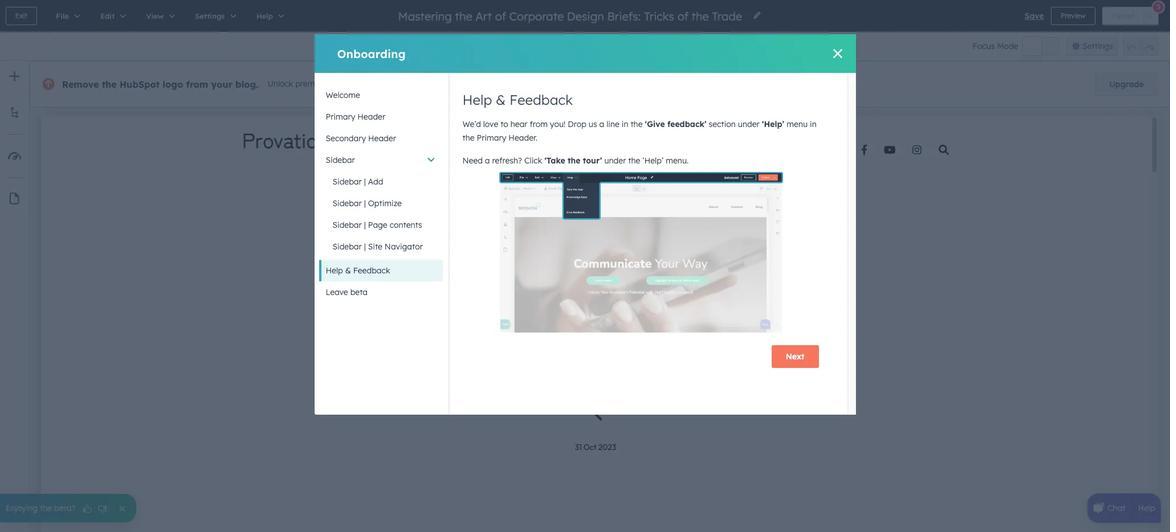 Task type: vqa. For each thing, say whether or not it's contained in the screenshot.
Hubspot
yes



Task type: describe. For each thing, give the bounding box(es) containing it.
close image
[[833, 49, 842, 58]]

the right remove
[[102, 79, 117, 90]]

0 vertical spatial feedback
[[510, 91, 573, 108]]

unlock premium features with crm suite starter.
[[268, 79, 451, 89]]

the down menu in the primary header. on the top of page
[[629, 156, 641, 166]]

0 horizontal spatial under
[[605, 156, 626, 166]]

blog.
[[236, 79, 259, 90]]

secondary header button
[[319, 128, 443, 149]]

enjoying
[[6, 503, 38, 514]]

contents
[[390, 220, 422, 230]]

the left tour'
[[568, 156, 581, 166]]

drop
[[568, 119, 587, 129]]

'give
[[645, 119, 665, 129]]

we'd love to hear from you! drop us a line in the 'give feedback' section under 'help'
[[463, 119, 785, 129]]

exit
[[15, 11, 27, 20]]

optimize
[[368, 198, 402, 209]]

save
[[1025, 11, 1045, 21]]

next button
[[772, 345, 819, 368]]

settings
[[1083, 41, 1114, 51]]

'take
[[545, 156, 565, 166]]

feedback inside button
[[353, 266, 390, 276]]

unlock
[[268, 79, 293, 89]]

sidebar | site navigator button
[[319, 236, 443, 258]]

leave beta button
[[319, 282, 443, 303]]

next
[[786, 352, 805, 362]]

add
[[368, 177, 383, 187]]

sidebar | optimize button
[[319, 193, 443, 214]]

welcome button
[[319, 84, 443, 106]]

beta
[[350, 287, 368, 298]]

premium
[[295, 79, 329, 89]]

preview
[[1061, 11, 1086, 20]]

onboarding
[[337, 46, 406, 61]]

upgrade
[[1110, 79, 1144, 90]]

& inside help & feedback button
[[345, 266, 351, 276]]

starter.
[[423, 79, 451, 89]]

0 vertical spatial help
[[463, 91, 492, 108]]

feedback'
[[668, 119, 707, 129]]

preview button
[[1051, 7, 1096, 25]]

welcome
[[326, 90, 360, 100]]

menu in the primary header.
[[463, 119, 817, 143]]

leave beta
[[326, 287, 368, 298]]

sidebar for sidebar | page contents
[[333, 220, 362, 230]]

focus
[[973, 41, 995, 51]]

site
[[368, 242, 383, 252]]

logo
[[163, 79, 183, 90]]

tour'
[[583, 156, 602, 166]]

publish group
[[1103, 7, 1159, 25]]

| for page
[[364, 220, 366, 230]]

publish
[[1112, 11, 1135, 20]]

| for optimize
[[364, 198, 366, 209]]

from for logo
[[186, 79, 208, 90]]

us
[[589, 119, 597, 129]]

1 vertical spatial 'help'
[[643, 156, 664, 166]]

need
[[463, 156, 483, 166]]

sidebar for sidebar
[[326, 155, 355, 165]]

love
[[483, 119, 498, 129]]

3
[[1157, 3, 1161, 11]]

remove
[[62, 79, 99, 90]]

the inside menu in the primary header.
[[463, 133, 475, 143]]

sidebar | add button
[[319, 171, 443, 193]]

enjoying the beta?
[[6, 503, 76, 514]]

page
[[368, 220, 388, 230]]

sidebar | add
[[333, 177, 383, 187]]



Task type: locate. For each thing, give the bounding box(es) containing it.
feedback up "leave beta" button
[[353, 266, 390, 276]]

under right section
[[738, 119, 760, 129]]

enjoying the beta? button
[[0, 494, 136, 523]]

in inside menu in the primary header.
[[810, 119, 817, 129]]

you!
[[550, 119, 566, 129]]

1 vertical spatial help & feedback
[[326, 266, 390, 276]]

focus mode
[[973, 41, 1019, 51]]

sidebar for sidebar | add
[[333, 177, 362, 187]]

save button
[[1025, 9, 1045, 23]]

help up we'd
[[463, 91, 492, 108]]

1 horizontal spatial help
[[463, 91, 492, 108]]

'help' left menu.
[[643, 156, 664, 166]]

help right the chat
[[1138, 503, 1156, 514]]

a right us
[[600, 119, 605, 129]]

|
[[364, 177, 366, 187], [364, 198, 366, 209], [364, 220, 366, 230], [364, 242, 366, 252]]

| left optimize
[[364, 198, 366, 209]]

the
[[102, 79, 117, 90], [631, 119, 643, 129], [463, 133, 475, 143], [568, 156, 581, 166], [629, 156, 641, 166], [40, 503, 52, 514]]

under
[[738, 119, 760, 129], [605, 156, 626, 166]]

0 horizontal spatial in
[[622, 119, 629, 129]]

2 in from the left
[[810, 119, 817, 129]]

sidebar
[[326, 155, 355, 165], [333, 177, 362, 187], [333, 198, 362, 209], [333, 220, 362, 230], [333, 242, 362, 252]]

sidebar left add
[[333, 177, 362, 187]]

remove the hubspot logo from your blog.
[[62, 79, 259, 90]]

0 vertical spatial a
[[600, 119, 605, 129]]

primary header
[[326, 112, 386, 122]]

the left 'give
[[631, 119, 643, 129]]

secondary header
[[326, 133, 396, 144]]

2 horizontal spatial help
[[1138, 503, 1156, 514]]

0 vertical spatial help & feedback
[[463, 91, 573, 108]]

hear
[[511, 119, 528, 129]]

section
[[709, 119, 736, 129]]

0 vertical spatial header
[[358, 112, 386, 122]]

primary header button
[[319, 106, 443, 128]]

in
[[622, 119, 629, 129], [810, 119, 817, 129]]

the left beta?
[[40, 503, 52, 514]]

help
[[463, 91, 492, 108], [326, 266, 343, 276], [1138, 503, 1156, 514]]

0 horizontal spatial from
[[186, 79, 208, 90]]

0 horizontal spatial &
[[345, 266, 351, 276]]

1 vertical spatial feedback
[[353, 266, 390, 276]]

leave
[[326, 287, 348, 298]]

secondary
[[326, 133, 366, 144]]

feedback up you!
[[510, 91, 573, 108]]

under right tour'
[[605, 156, 626, 166]]

header down welcome button
[[358, 112, 386, 122]]

1 vertical spatial &
[[345, 266, 351, 276]]

2 vertical spatial help
[[1138, 503, 1156, 514]]

1 vertical spatial help
[[326, 266, 343, 276]]

need a refresh? click 'take the tour' under the 'help' menu.
[[463, 156, 689, 166]]

None field
[[397, 8, 746, 24]]

chat
[[1108, 503, 1126, 514]]

| left add
[[364, 177, 366, 187]]

menu
[[787, 119, 808, 129]]

1 vertical spatial from
[[530, 119, 548, 129]]

header up sidebar button
[[368, 133, 396, 144]]

crm
[[382, 79, 400, 89]]

1 horizontal spatial from
[[530, 119, 548, 129]]

from inside help & feedback dialog
[[530, 119, 548, 129]]

1 horizontal spatial 'help'
[[762, 119, 785, 129]]

menu.
[[666, 156, 689, 166]]

1 horizontal spatial help & feedback
[[463, 91, 573, 108]]

sidebar | page contents button
[[319, 214, 443, 236]]

click
[[525, 156, 542, 166]]

sidebar for sidebar | optimize
[[333, 198, 362, 209]]

your
[[211, 79, 233, 90]]

'help'
[[762, 119, 785, 129], [643, 156, 664, 166]]

0 vertical spatial &
[[496, 91, 506, 108]]

group
[[1123, 36, 1159, 56]]

sidebar | page contents
[[333, 220, 422, 230]]

1 horizontal spatial under
[[738, 119, 760, 129]]

4 | from the top
[[364, 242, 366, 252]]

from
[[186, 79, 208, 90], [530, 119, 548, 129]]

0 horizontal spatial help
[[326, 266, 343, 276]]

1 vertical spatial header
[[368, 133, 396, 144]]

settings button
[[1067, 36, 1119, 56]]

from left you!
[[530, 119, 548, 129]]

1 vertical spatial under
[[605, 156, 626, 166]]

help & feedback button
[[319, 260, 443, 282]]

0 horizontal spatial a
[[485, 156, 490, 166]]

| for site
[[364, 242, 366, 252]]

mode
[[998, 41, 1019, 51]]

header for primary header
[[358, 112, 386, 122]]

in right the line
[[622, 119, 629, 129]]

header.
[[509, 133, 538, 143]]

&
[[496, 91, 506, 108], [345, 266, 351, 276]]

refresh?
[[492, 156, 522, 166]]

exit link
[[6, 7, 37, 25]]

help & feedback up beta
[[326, 266, 390, 276]]

& up to
[[496, 91, 506, 108]]

with
[[364, 79, 380, 89]]

primary down love
[[477, 133, 507, 143]]

0 horizontal spatial primary
[[326, 112, 355, 122]]

features
[[331, 79, 362, 89]]

from for hear
[[530, 119, 548, 129]]

help & feedback
[[463, 91, 573, 108], [326, 266, 390, 276]]

sidebar | site navigator
[[333, 242, 423, 252]]

primary down welcome
[[326, 112, 355, 122]]

sidebar down the sidebar | optimize
[[333, 220, 362, 230]]

header for secondary header
[[368, 133, 396, 144]]

primary
[[326, 112, 355, 122], [477, 133, 507, 143]]

help & feedback inside button
[[326, 266, 390, 276]]

0 horizontal spatial 'help'
[[643, 156, 664, 166]]

focus mode element
[[1023, 37, 1060, 55]]

feedback
[[510, 91, 573, 108], [353, 266, 390, 276]]

sidebar for sidebar | site navigator
[[333, 242, 362, 252]]

primary inside menu in the primary header.
[[477, 133, 507, 143]]

1 horizontal spatial in
[[810, 119, 817, 129]]

| left "site"
[[364, 242, 366, 252]]

the down we'd
[[463, 133, 475, 143]]

help up leave
[[326, 266, 343, 276]]

primary inside button
[[326, 112, 355, 122]]

sidebar down secondary
[[326, 155, 355, 165]]

1 horizontal spatial primary
[[477, 133, 507, 143]]

2 | from the top
[[364, 198, 366, 209]]

0 horizontal spatial help & feedback
[[326, 266, 390, 276]]

| inside "button"
[[364, 177, 366, 187]]

1 horizontal spatial &
[[496, 91, 506, 108]]

we'd
[[463, 119, 481, 129]]

| left page
[[364, 220, 366, 230]]

help & feedback dialog
[[314, 34, 856, 415]]

upgrade link
[[1096, 73, 1159, 96]]

0 vertical spatial under
[[738, 119, 760, 129]]

1 vertical spatial a
[[485, 156, 490, 166]]

3 | from the top
[[364, 220, 366, 230]]

thumbsup image
[[82, 504, 93, 515]]

to
[[501, 119, 508, 129]]

navigator
[[385, 242, 423, 252]]

beta?
[[54, 503, 76, 514]]

publish button
[[1103, 7, 1145, 25]]

line
[[607, 119, 620, 129]]

thumbsdown image
[[97, 504, 107, 515]]

sidebar button
[[319, 149, 443, 171]]

hubspot
[[120, 79, 160, 90]]

1 vertical spatial primary
[[477, 133, 507, 143]]

a right need
[[485, 156, 490, 166]]

1 in from the left
[[622, 119, 629, 129]]

1 horizontal spatial a
[[600, 119, 605, 129]]

the inside button
[[40, 503, 52, 514]]

& up leave beta
[[345, 266, 351, 276]]

from right the logo
[[186, 79, 208, 90]]

1 horizontal spatial feedback
[[510, 91, 573, 108]]

help inside button
[[326, 266, 343, 276]]

| for add
[[364, 177, 366, 187]]

1 | from the top
[[364, 177, 366, 187]]

in right menu
[[810, 119, 817, 129]]

sidebar down the sidebar | add
[[333, 198, 362, 209]]

0 vertical spatial primary
[[326, 112, 355, 122]]

0 vertical spatial from
[[186, 79, 208, 90]]

sidebar | optimize
[[333, 198, 402, 209]]

0 vertical spatial 'help'
[[762, 119, 785, 129]]

sidebar inside "button"
[[333, 177, 362, 187]]

header
[[358, 112, 386, 122], [368, 133, 396, 144]]

help & feedback up hear
[[463, 91, 573, 108]]

suite
[[402, 79, 421, 89]]

'help' left menu
[[762, 119, 785, 129]]

sidebar left "site"
[[333, 242, 362, 252]]

0 horizontal spatial feedback
[[353, 266, 390, 276]]



